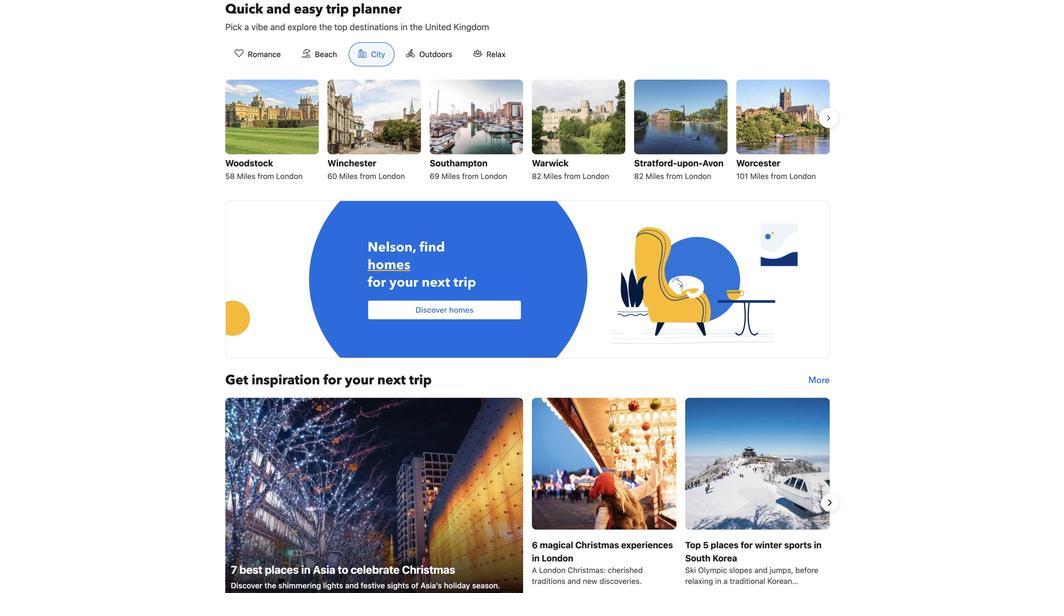 Task type: locate. For each thing, give the bounding box(es) containing it.
from for winchester
[[360, 172, 377, 181]]

2 miles from the left
[[339, 172, 358, 181]]

miles down winchester in the top of the page
[[339, 172, 358, 181]]

1 horizontal spatial a
[[724, 577, 728, 586]]

0 vertical spatial homes
[[368, 256, 411, 275]]

quick
[[225, 0, 263, 18]]

for down nelson,
[[368, 274, 386, 292]]

3 miles from the left
[[442, 172, 460, 181]]

london
[[276, 172, 303, 181], [379, 172, 405, 181], [481, 172, 508, 181], [583, 172, 610, 181], [685, 172, 712, 181], [790, 172, 817, 181], [542, 554, 574, 564], [540, 566, 566, 575]]

asia
[[313, 564, 336, 577]]

city
[[371, 50, 385, 59]]

traditional
[[730, 577, 766, 586]]

the inside 7 best places in asia to celebrate christmas discover the shimmering lights and festive sights of asia's holiday season.
[[265, 582, 277, 591]]

korea
[[713, 554, 738, 564]]

0 horizontal spatial homes
[[368, 256, 411, 275]]

a
[[245, 22, 249, 32], [724, 577, 728, 586]]

5
[[703, 541, 709, 551]]

3 from from the left
[[462, 172, 479, 181]]

4 from from the left
[[564, 172, 581, 181]]

1 vertical spatial next
[[378, 372, 406, 390]]

from for southampton
[[462, 172, 479, 181]]

trip
[[326, 0, 349, 18], [454, 274, 476, 292], [409, 372, 432, 390]]

and right the vibe
[[271, 22, 285, 32]]

next
[[422, 274, 450, 292], [378, 372, 406, 390]]

0 vertical spatial a
[[245, 22, 249, 32]]

4 miles from the left
[[544, 172, 562, 181]]

region
[[217, 75, 839, 188]]

christmas
[[576, 541, 620, 551], [402, 564, 456, 577]]

0 vertical spatial places
[[711, 541, 739, 551]]

places
[[711, 541, 739, 551], [265, 564, 299, 577]]

0 vertical spatial your
[[390, 274, 419, 292]]

and down "to"
[[345, 582, 359, 591]]

from down upon-
[[667, 172, 683, 181]]

a inside top 5 places for winter sports in south korea ski olympic slopes and jumps, before relaxing in a traditional korean bathhouse
[[724, 577, 728, 586]]

0 vertical spatial christmas
[[576, 541, 620, 551]]

london inside the "worcester 101 miles from london"
[[790, 172, 817, 181]]

6 miles from the left
[[751, 172, 769, 181]]

in inside quick and easy trip planner pick a vibe and explore the top destinations in the united kingdom
[[401, 22, 408, 32]]

your
[[390, 274, 419, 292], [345, 372, 374, 390]]

2 vertical spatial trip
[[409, 372, 432, 390]]

in up a
[[532, 554, 540, 564]]

places inside 7 best places in asia to celebrate christmas discover the shimmering lights and festive sights of asia's holiday season.
[[265, 564, 299, 577]]

0 vertical spatial trip
[[326, 0, 349, 18]]

and up the vibe
[[267, 0, 291, 18]]

from down the warwick
[[564, 172, 581, 181]]

united
[[425, 22, 452, 32]]

places up the shimmering
[[265, 564, 299, 577]]

planner
[[352, 0, 402, 18]]

1 horizontal spatial places
[[711, 541, 739, 551]]

0 vertical spatial for
[[368, 274, 386, 292]]

top
[[335, 22, 348, 32]]

miles for woodstock
[[237, 172, 256, 181]]

discover
[[416, 306, 448, 315], [231, 582, 263, 591]]

miles inside the "woodstock 58 miles from london"
[[237, 172, 256, 181]]

1 vertical spatial trip
[[454, 274, 476, 292]]

0 horizontal spatial discover
[[231, 582, 263, 591]]

1 horizontal spatial your
[[390, 274, 419, 292]]

in up the shimmering
[[301, 564, 311, 577]]

in
[[401, 22, 408, 32], [814, 541, 822, 551], [532, 554, 540, 564], [301, 564, 311, 577], [716, 577, 722, 586]]

romance
[[248, 50, 281, 59]]

0 vertical spatial next
[[422, 274, 450, 292]]

discover down "best"
[[231, 582, 263, 591]]

homes
[[368, 256, 411, 275], [450, 306, 474, 315]]

82
[[532, 172, 542, 181], [635, 172, 644, 181]]

5 from from the left
[[667, 172, 683, 181]]

2 82 from the left
[[635, 172, 644, 181]]

winchester 60 miles from london
[[328, 158, 405, 181]]

london inside winchester 60 miles from london
[[379, 172, 405, 181]]

from down winchester in the top of the page
[[360, 172, 377, 181]]

for inside the nelson, find homes for your next trip
[[368, 274, 386, 292]]

destinations
[[350, 22, 399, 32]]

the left united
[[410, 22, 423, 32]]

miles down southampton
[[442, 172, 460, 181]]

christmas up asia's
[[402, 564, 456, 577]]

to
[[338, 564, 349, 577]]

for inside top 5 places for winter sports in south korea ski olympic slopes and jumps, before relaxing in a traditional korean bathhouse
[[741, 541, 753, 551]]

1 miles from the left
[[237, 172, 256, 181]]

more
[[809, 375, 830, 387]]

top
[[686, 541, 701, 551]]

the
[[319, 22, 332, 32], [410, 22, 423, 32], [265, 582, 277, 591]]

0 horizontal spatial a
[[245, 22, 249, 32]]

for left winter
[[741, 541, 753, 551]]

discover homes
[[416, 306, 474, 315]]

and left new
[[568, 577, 581, 586]]

winchester
[[328, 158, 377, 169]]

2 horizontal spatial the
[[410, 22, 423, 32]]

0 horizontal spatial trip
[[326, 0, 349, 18]]

beach
[[315, 50, 337, 59]]

2 horizontal spatial trip
[[454, 274, 476, 292]]

1 horizontal spatial christmas
[[576, 541, 620, 551]]

6 magical christmas experiences in london image
[[532, 398, 677, 530]]

olympic
[[699, 566, 728, 575]]

lights
[[323, 582, 343, 591]]

from
[[258, 172, 274, 181], [360, 172, 377, 181], [462, 172, 479, 181], [564, 172, 581, 181], [667, 172, 683, 181], [771, 172, 788, 181]]

in inside 6 magical christmas experiences in london a london christmas: cherished traditions and new discoveries.
[[532, 554, 540, 564]]

for for top 5 places for winter sports in south korea ski olympic slopes and jumps, before relaxing in a traditional korean bathhouse
[[741, 541, 753, 551]]

1 horizontal spatial trip
[[409, 372, 432, 390]]

london inside stratford-upon-avon 82 miles from london
[[685, 172, 712, 181]]

christmas inside 6 magical christmas experiences in london a london christmas: cherished traditions and new discoveries.
[[576, 541, 620, 551]]

sports
[[785, 541, 812, 551]]

from inside stratford-upon-avon 82 miles from london
[[667, 172, 683, 181]]

1 from from the left
[[258, 172, 274, 181]]

82 down the warwick
[[532, 172, 542, 181]]

next image
[[824, 497, 837, 510]]

82 down stratford-
[[635, 172, 644, 181]]

1 horizontal spatial next
[[422, 274, 450, 292]]

celebrate
[[351, 564, 400, 577]]

jumps,
[[770, 566, 794, 575]]

0 horizontal spatial for
[[323, 372, 342, 390]]

places up korea
[[711, 541, 739, 551]]

1 82 from the left
[[532, 172, 542, 181]]

and up the traditional
[[755, 566, 768, 575]]

get
[[225, 372, 248, 390]]

from inside warwick 82 miles from london
[[564, 172, 581, 181]]

miles for winchester
[[339, 172, 358, 181]]

magical
[[540, 541, 574, 551]]

nelson, find homes for your next trip
[[368, 239, 476, 292]]

0 horizontal spatial places
[[265, 564, 299, 577]]

discover down the nelson, find homes for your next trip at the left
[[416, 306, 448, 315]]

for
[[368, 274, 386, 292], [323, 372, 342, 390], [741, 541, 753, 551]]

kingdom
[[454, 22, 490, 32]]

relax button
[[464, 42, 515, 67]]

from inside winchester 60 miles from london
[[360, 172, 377, 181]]

2 vertical spatial for
[[741, 541, 753, 551]]

from down woodstock
[[258, 172, 274, 181]]

a left the vibe
[[245, 22, 249, 32]]

relaxing
[[686, 577, 714, 586]]

1 vertical spatial discover
[[231, 582, 263, 591]]

1 vertical spatial christmas
[[402, 564, 456, 577]]

tab list
[[217, 42, 524, 67]]

1 vertical spatial a
[[724, 577, 728, 586]]

miles down the warwick
[[544, 172, 562, 181]]

1 horizontal spatial for
[[368, 274, 386, 292]]

1 horizontal spatial 82
[[635, 172, 644, 181]]

in down olympic
[[716, 577, 722, 586]]

southampton
[[430, 158, 488, 169]]

a down olympic
[[724, 577, 728, 586]]

places inside top 5 places for winter sports in south korea ski olympic slopes and jumps, before relaxing in a traditional korean bathhouse
[[711, 541, 739, 551]]

1 horizontal spatial homes
[[450, 306, 474, 315]]

0 horizontal spatial christmas
[[402, 564, 456, 577]]

new
[[583, 577, 598, 586]]

miles down stratford-
[[646, 172, 665, 181]]

the left the shimmering
[[265, 582, 277, 591]]

places for 5
[[711, 541, 739, 551]]

1 vertical spatial for
[[323, 372, 342, 390]]

in right 'sports'
[[814, 541, 822, 551]]

experiences
[[622, 541, 674, 551]]

christmas up christmas:
[[576, 541, 620, 551]]

miles down worcester
[[751, 172, 769, 181]]

from down southampton
[[462, 172, 479, 181]]

miles down woodstock
[[237, 172, 256, 181]]

of
[[411, 582, 419, 591]]

from inside the southampton 69 miles from london
[[462, 172, 479, 181]]

region containing woodstock
[[217, 75, 839, 188]]

miles inside winchester 60 miles from london
[[339, 172, 358, 181]]

82 inside stratford-upon-avon 82 miles from london
[[635, 172, 644, 181]]

the left top
[[319, 22, 332, 32]]

0 vertical spatial discover
[[416, 306, 448, 315]]

in right destinations
[[401, 22, 408, 32]]

miles inside the southampton 69 miles from london
[[442, 172, 460, 181]]

1 vertical spatial places
[[265, 564, 299, 577]]

miles inside warwick 82 miles from london
[[544, 172, 562, 181]]

6
[[532, 541, 538, 551]]

6 from from the left
[[771, 172, 788, 181]]

for right inspiration
[[323, 372, 342, 390]]

upon-
[[678, 158, 703, 169]]

0 horizontal spatial the
[[265, 582, 277, 591]]

5 miles from the left
[[646, 172, 665, 181]]

stratford-
[[635, 158, 678, 169]]

and
[[267, 0, 291, 18], [271, 22, 285, 32], [755, 566, 768, 575], [568, 577, 581, 586], [345, 582, 359, 591]]

winter
[[756, 541, 783, 551]]

miles
[[237, 172, 256, 181], [339, 172, 358, 181], [442, 172, 460, 181], [544, 172, 562, 181], [646, 172, 665, 181], [751, 172, 769, 181]]

from down worcester
[[771, 172, 788, 181]]

2 horizontal spatial for
[[741, 541, 753, 551]]

0 horizontal spatial 82
[[532, 172, 542, 181]]

miles for warwick
[[544, 172, 562, 181]]

from inside the "worcester 101 miles from london"
[[771, 172, 788, 181]]

miles inside the "worcester 101 miles from london"
[[751, 172, 769, 181]]

from inside the "woodstock 58 miles from london"
[[258, 172, 274, 181]]

2 from from the left
[[360, 172, 377, 181]]

for for nelson, find homes for your next trip
[[368, 274, 386, 292]]

0 horizontal spatial your
[[345, 372, 374, 390]]

woodstock 58 miles from london
[[225, 158, 303, 181]]

warwick
[[532, 158, 569, 169]]

best
[[240, 564, 263, 577]]

warwick 82 miles from london
[[532, 158, 610, 181]]



Task type: vqa. For each thing, say whether or not it's contained in the screenshot.
Discover to the left
yes



Task type: describe. For each thing, give the bounding box(es) containing it.
a
[[532, 566, 537, 575]]

beach button
[[293, 42, 347, 67]]

get inspiration for your next trip
[[225, 372, 432, 390]]

holiday
[[444, 582, 470, 591]]

pick
[[225, 22, 242, 32]]

avon
[[703, 158, 724, 169]]

6 magical christmas experiences in london a london christmas: cherished traditions and new discoveries.
[[532, 541, 674, 586]]

sights
[[387, 582, 409, 591]]

and inside 7 best places in asia to celebrate christmas discover the shimmering lights and festive sights of asia's holiday season.
[[345, 582, 359, 591]]

1 vertical spatial your
[[345, 372, 374, 390]]

traditions
[[532, 577, 566, 586]]

london inside the "woodstock 58 miles from london"
[[276, 172, 303, 181]]

city button
[[349, 42, 395, 67]]

london inside warwick 82 miles from london
[[583, 172, 610, 181]]

in inside 7 best places in asia to celebrate christmas discover the shimmering lights and festive sights of asia's holiday season.
[[301, 564, 311, 577]]

slopes
[[730, 566, 753, 575]]

69
[[430, 172, 440, 181]]

and inside top 5 places for winter sports in south korea ski olympic slopes and jumps, before relaxing in a traditional korean bathhouse
[[755, 566, 768, 575]]

from for woodstock
[[258, 172, 274, 181]]

a inside quick and easy trip planner pick a vibe and explore the top destinations in the united kingdom
[[245, 22, 249, 32]]

82 inside warwick 82 miles from london
[[532, 172, 542, 181]]

top 5 places for winter sports in south korea ski olympic slopes and jumps, before relaxing in a traditional korean bathhouse
[[686, 541, 822, 594]]

1 vertical spatial homes
[[450, 306, 474, 315]]

58
[[225, 172, 235, 181]]

from for warwick
[[564, 172, 581, 181]]

before
[[796, 566, 819, 575]]

shimmering
[[279, 582, 321, 591]]

outdoors button
[[397, 42, 462, 67]]

7
[[231, 564, 237, 577]]

7 best places in asia to celebrate christmas discover the shimmering lights and festive sights of asia's holiday season.
[[231, 564, 501, 591]]

ski
[[686, 566, 696, 575]]

7 best places in asia to celebrate christmas region
[[217, 398, 839, 594]]

top 5 places for winter sports in south korea image
[[686, 398, 830, 530]]

south
[[686, 554, 711, 564]]

trip inside the nelson, find homes for your next trip
[[454, 274, 476, 292]]

worcester 101 miles from london
[[737, 158, 817, 181]]

relax
[[487, 50, 506, 59]]

cherished
[[608, 566, 643, 575]]

christmas inside 7 best places in asia to celebrate christmas discover the shimmering lights and festive sights of asia's holiday season.
[[402, 564, 456, 577]]

london inside the southampton 69 miles from london
[[481, 172, 508, 181]]

stratford-upon-avon 82 miles from london
[[635, 158, 724, 181]]

worcester
[[737, 158, 781, 169]]

korean
[[768, 577, 793, 586]]

inspiration
[[252, 372, 320, 390]]

next inside the nelson, find homes for your next trip
[[422, 274, 450, 292]]

1 horizontal spatial the
[[319, 22, 332, 32]]

asia's
[[421, 582, 442, 591]]

romance button
[[225, 42, 290, 67]]

101
[[737, 172, 749, 181]]

southampton 69 miles from london
[[430, 158, 508, 181]]

season.
[[472, 582, 501, 591]]

more link
[[809, 372, 830, 390]]

your inside the nelson, find homes for your next trip
[[390, 274, 419, 292]]

easy
[[294, 0, 323, 18]]

quick and easy trip planner pick a vibe and explore the top destinations in the united kingdom
[[225, 0, 490, 32]]

outdoors
[[420, 50, 453, 59]]

find
[[420, 239, 445, 257]]

bathhouse
[[686, 588, 723, 594]]

miles for worcester
[[751, 172, 769, 181]]

miles for southampton
[[442, 172, 460, 181]]

nelson,
[[368, 239, 416, 257]]

homes inside the nelson, find homes for your next trip
[[368, 256, 411, 275]]

discover inside 7 best places in asia to celebrate christmas discover the shimmering lights and festive sights of asia's holiday season.
[[231, 582, 263, 591]]

christmas:
[[568, 566, 606, 575]]

places for best
[[265, 564, 299, 577]]

and inside 6 magical christmas experiences in london a london christmas: cherished traditions and new discoveries.
[[568, 577, 581, 586]]

vibe
[[252, 22, 268, 32]]

tab list containing romance
[[217, 42, 524, 67]]

woodstock
[[225, 158, 273, 169]]

trip inside quick and easy trip planner pick a vibe and explore the top destinations in the united kingdom
[[326, 0, 349, 18]]

explore
[[288, 22, 317, 32]]

0 horizontal spatial next
[[378, 372, 406, 390]]

discoveries.
[[600, 577, 642, 586]]

1 horizontal spatial discover
[[416, 306, 448, 315]]

60
[[328, 172, 337, 181]]

miles inside stratford-upon-avon 82 miles from london
[[646, 172, 665, 181]]

festive
[[361, 582, 385, 591]]

from for worcester
[[771, 172, 788, 181]]



